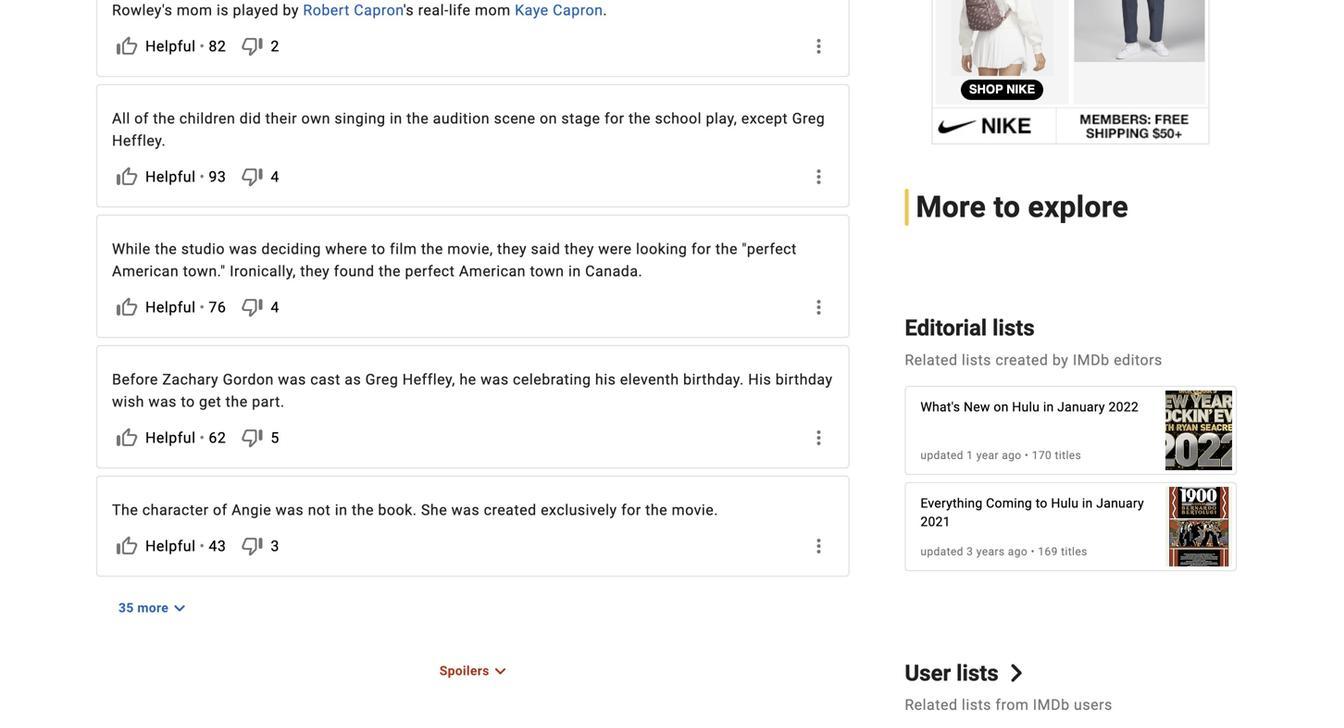 Task type: describe. For each thing, give the bounding box(es) containing it.
updated for everything coming to hulu in january 2021
[[921, 545, 964, 558]]

audition
[[433, 110, 490, 127]]

170
[[1032, 449, 1052, 462]]

kaye
[[515, 1, 549, 19]]

the left school
[[629, 110, 651, 127]]

is helpful image for helpful • 82
[[116, 35, 138, 57]]

helpful • 62
[[145, 429, 226, 447]]

76
[[209, 299, 226, 316]]

helpful for helpful • 43
[[145, 538, 196, 555]]

before zachary gordon was cast as greg heffley, he was celebrating his eleventh birthday. his birthday wish was to get the part.
[[112, 371, 833, 411]]

1900 (1976) image
[[1166, 477, 1233, 576]]

not
[[308, 501, 331, 519]]

2 american from the left
[[459, 263, 526, 280]]

his
[[595, 371, 616, 388]]

everything coming to hulu in january 2021
[[921, 496, 1145, 530]]

school
[[655, 110, 702, 127]]

canada.
[[585, 263, 643, 280]]

1 horizontal spatial imdb
[[1073, 351, 1110, 369]]

1 horizontal spatial they
[[497, 240, 527, 258]]

to inside while the studio was deciding where to film the movie, they said they were looking for the "perfect american town." ironically, they found the perfect american town in canada.
[[372, 240, 386, 258]]

zachary
[[162, 371, 219, 388]]

2021
[[921, 514, 951, 530]]

deciding
[[262, 240, 321, 258]]

lists for user lists
[[957, 660, 999, 686]]

is helpful image for helpful • 76
[[116, 296, 138, 319]]

was inside while the studio was deciding where to film the movie, they said they were looking for the "perfect american town." ironically, they found the perfect american town in canada.
[[229, 240, 257, 258]]

he
[[460, 371, 477, 388]]

in inside all of the children did their own singing in the audition scene on stage for the school play, except greg heffley.
[[390, 110, 403, 127]]

updated for what's new on hulu in january 2022
[[921, 449, 964, 462]]

was right he
[[481, 371, 509, 388]]

users
[[1074, 696, 1113, 714]]

she
[[421, 501, 447, 519]]

while the studio was deciding where to film the movie, they said they were looking for the "perfect american town." ironically, they found the perfect american town in canada.
[[112, 240, 797, 280]]

hulu for on
[[1013, 399, 1040, 415]]

movie,
[[448, 240, 493, 258]]

character
[[142, 501, 209, 519]]

their
[[265, 110, 297, 127]]

the left book.
[[352, 501, 374, 519]]

new
[[964, 399, 991, 415]]

for inside while the studio was deciding where to film the movie, they said they were looking for the "perfect american town." ironically, they found the perfect american town in canada.
[[692, 240, 712, 258]]

all
[[112, 110, 130, 127]]

play,
[[706, 110, 738, 127]]

related lists from imdb users
[[905, 696, 1113, 714]]

the right 'while'
[[155, 240, 177, 258]]

movie.
[[672, 501, 719, 519]]

his
[[748, 371, 772, 388]]

the
[[112, 501, 138, 519]]

1 horizontal spatial by
[[1053, 351, 1069, 369]]

get
[[199, 393, 222, 411]]

all of the children did their own singing in the audition scene on stage for the school play, except greg heffley.
[[112, 110, 825, 150]]

• left 169
[[1031, 545, 1035, 558]]

more to explore
[[916, 190, 1129, 225]]

editors
[[1114, 351, 1163, 369]]

town
[[530, 263, 564, 280]]

helpful • 43
[[145, 538, 226, 555]]

share on social media image for before zachary gordon was cast as greg heffley, he was celebrating his eleventh birthday. his birthday wish was to get the part.
[[808, 427, 830, 449]]

robert
[[303, 1, 350, 19]]

while
[[112, 240, 151, 258]]

was right the she
[[452, 501, 480, 519]]

before
[[112, 371, 158, 388]]

dick clark's new year's rockin' eve with ryan seacrest 2022 (2021) image
[[1166, 381, 1233, 480]]

35
[[119, 601, 134, 616]]

in up 170 at the right bottom
[[1044, 399, 1054, 415]]

• for before zachary gordon was cast as greg heffley, he was celebrating his eleventh birthday. his birthday wish was to get the part.
[[200, 429, 205, 447]]

helpful for helpful • 82
[[145, 37, 196, 55]]

is not helpful image for 4
[[241, 296, 263, 319]]

january for everything coming to hulu in january 2021
[[1097, 496, 1145, 511]]

helpful • 76
[[145, 299, 226, 316]]

1
[[967, 449, 974, 462]]

celebrating
[[513, 371, 591, 388]]

.
[[603, 1, 608, 19]]

helpful for helpful • 76
[[145, 299, 196, 316]]

cast
[[310, 371, 341, 388]]

in inside while the studio was deciding where to film the movie, they said they were looking for the "perfect american town." ironically, they found the perfect american town in canada.
[[569, 263, 581, 280]]

1 horizontal spatial of
[[213, 501, 227, 519]]

were
[[599, 240, 632, 258]]

helpful for helpful • 93
[[145, 168, 196, 186]]

related for related lists created by imdb editors
[[905, 351, 958, 369]]

town."
[[183, 263, 226, 280]]

helpful for helpful • 62
[[145, 429, 196, 447]]

• for the character of angie was not in the book. she was created exclusively for the movie.
[[200, 538, 205, 555]]

the inside before zachary gordon was cast as greg heffley, he was celebrating his eleventh birthday. his birthday wish was to get the part.
[[226, 393, 248, 411]]

january for what's new on hulu in january 2022
[[1058, 399, 1106, 415]]

editorial
[[905, 315, 987, 341]]

except
[[742, 110, 788, 127]]

more
[[916, 190, 986, 225]]

is helpful image for helpful • 43
[[116, 535, 138, 557]]

the left "perfect
[[716, 240, 738, 258]]

studio
[[181, 240, 225, 258]]

did
[[240, 110, 261, 127]]

0 horizontal spatial imdb
[[1033, 696, 1070, 714]]

hulu for to
[[1051, 496, 1079, 511]]

to inside before zachary gordon was cast as greg heffley, he was celebrating his eleventh birthday. his birthday wish was to get the part.
[[181, 393, 195, 411]]

5
[[271, 429, 280, 447]]

's
[[404, 1, 414, 19]]

more
[[137, 601, 169, 616]]

greg inside before zachary gordon was cast as greg heffley, he was celebrating his eleventh birthday. his birthday wish was to get the part.
[[366, 371, 398, 388]]

ironically,
[[230, 263, 296, 280]]

is not helpful image for 5
[[241, 427, 263, 449]]

lists for editorial lists
[[993, 315, 1035, 341]]

the up heffley.
[[153, 110, 175, 127]]

helpful • 93
[[145, 168, 226, 186]]

43
[[209, 538, 226, 555]]

4 for 76
[[271, 299, 280, 316]]

user lists link
[[905, 660, 1026, 687]]

film
[[390, 240, 417, 258]]

greg inside all of the children did their own singing in the audition scene on stage for the school play, except greg heffley.
[[792, 110, 825, 127]]

35 more
[[119, 601, 169, 616]]

life
[[449, 1, 471, 19]]

found
[[334, 263, 375, 280]]

played
[[233, 1, 279, 19]]

what's
[[921, 399, 961, 415]]



Task type: vqa. For each thing, say whether or not it's contained in the screenshot.


Task type: locate. For each thing, give the bounding box(es) containing it.
helpful • 82
[[145, 37, 226, 55]]

4 down ironically,
[[271, 299, 280, 316]]

part.
[[252, 393, 285, 411]]

1 vertical spatial is helpful image
[[116, 427, 138, 449]]

from
[[996, 696, 1029, 714]]

american down the movie,
[[459, 263, 526, 280]]

1 vertical spatial updated
[[921, 545, 964, 558]]

1 is not helpful image from the top
[[241, 166, 263, 188]]

• left 82
[[200, 37, 205, 55]]

• left 62
[[200, 429, 205, 447]]

share on social media image
[[808, 535, 830, 557]]

lists down user lists link
[[962, 696, 992, 714]]

on right the new
[[994, 399, 1009, 415]]

1 horizontal spatial mom
[[475, 1, 511, 19]]

advertisement region
[[932, 0, 1210, 144]]

wish
[[112, 393, 144, 411]]

1 horizontal spatial expand more image
[[490, 660, 512, 683]]

is not helpful image for 2
[[241, 35, 263, 57]]

the up perfect
[[421, 240, 443, 258]]

0 vertical spatial imdb
[[1073, 351, 1110, 369]]

perfect
[[405, 263, 455, 280]]

1 capron from the left
[[354, 1, 404, 19]]

0 vertical spatial 4
[[271, 168, 280, 186]]

1 updated from the top
[[921, 449, 964, 462]]

1 vertical spatial related
[[905, 696, 958, 714]]

is not helpful image right 93
[[241, 166, 263, 188]]

2 is helpful image from the top
[[116, 296, 138, 319]]

1 vertical spatial imdb
[[1033, 696, 1070, 714]]

2 capron from the left
[[553, 1, 603, 19]]

1 vertical spatial january
[[1097, 496, 1145, 511]]

4 helpful from the top
[[145, 429, 196, 447]]

2 helpful from the top
[[145, 168, 196, 186]]

children
[[179, 110, 236, 127]]

1 american from the left
[[112, 263, 179, 280]]

was left not
[[276, 501, 304, 519]]

capron right robert
[[354, 1, 404, 19]]

on
[[540, 110, 557, 127], [994, 399, 1009, 415]]

helpful left 62
[[145, 429, 196, 447]]

1 4 from the top
[[271, 168, 280, 186]]

93
[[209, 168, 226, 186]]

2 horizontal spatial they
[[565, 240, 594, 258]]

1 horizontal spatial american
[[459, 263, 526, 280]]

looking
[[636, 240, 688, 258]]

0 vertical spatial for
[[605, 110, 625, 127]]

what's new on hulu in january 2022
[[921, 399, 1139, 415]]

for right exclusively
[[621, 501, 641, 519]]

1 vertical spatial is not helpful image
[[241, 296, 263, 319]]

0 vertical spatial titles
[[1055, 449, 1082, 462]]

3 left the years
[[967, 545, 974, 558]]

0 vertical spatial hulu
[[1013, 399, 1040, 415]]

the down film
[[379, 263, 401, 280]]

2 updated from the top
[[921, 545, 964, 558]]

related lists created by imdb editors
[[905, 351, 1163, 369]]

to inside everything coming to hulu in january 2021
[[1036, 496, 1048, 511]]

0 horizontal spatial created
[[484, 501, 537, 519]]

1 mom from the left
[[177, 1, 213, 19]]

hulu up 169
[[1051, 496, 1079, 511]]

expand more image inside 35 more button
[[169, 597, 191, 620]]

2 mom from the left
[[475, 1, 511, 19]]

1 related from the top
[[905, 351, 958, 369]]

• left 76
[[200, 299, 205, 316]]

helpful down the rowley's
[[145, 37, 196, 55]]

updated
[[921, 449, 964, 462], [921, 545, 964, 558]]

american
[[112, 263, 179, 280], [459, 263, 526, 280]]

1 vertical spatial on
[[994, 399, 1009, 415]]

is not helpful image right 43
[[241, 535, 263, 557]]

expand more image
[[169, 597, 191, 620], [490, 660, 512, 683]]

imdb right from
[[1033, 696, 1070, 714]]

0 horizontal spatial by
[[283, 1, 299, 19]]

kaye capron link
[[515, 1, 603, 19]]

created up what's new on hulu in january 2022
[[996, 351, 1049, 369]]

angie
[[232, 501, 272, 519]]

2 vertical spatial is not helpful image
[[241, 535, 263, 557]]

is not helpful image for 3
[[241, 535, 263, 557]]

to right coming
[[1036, 496, 1048, 511]]

they left said
[[497, 240, 527, 258]]

was
[[229, 240, 257, 258], [278, 371, 306, 388], [481, 371, 509, 388], [149, 393, 177, 411], [276, 501, 304, 519], [452, 501, 480, 519]]

titles for on
[[1055, 449, 1082, 462]]

hulu down the related lists created by imdb editors
[[1013, 399, 1040, 415]]

of
[[134, 110, 149, 127], [213, 501, 227, 519]]

user
[[905, 660, 951, 686]]

heffley,
[[403, 371, 456, 388]]

robert capron link
[[303, 1, 404, 19]]

is helpful image down 'while'
[[116, 296, 138, 319]]

0 vertical spatial is not helpful image
[[241, 166, 263, 188]]

2 share on social media image from the top
[[808, 166, 830, 188]]

titles for to
[[1061, 545, 1088, 558]]

0 vertical spatial is helpful image
[[116, 35, 138, 57]]

3 is not helpful image from the top
[[241, 535, 263, 557]]

0 vertical spatial of
[[134, 110, 149, 127]]

chevron right inline image
[[1008, 665, 1026, 682]]

capron
[[354, 1, 404, 19], [553, 1, 603, 19]]

0 vertical spatial ago
[[1002, 449, 1022, 462]]

explore
[[1028, 190, 1129, 225]]

said
[[531, 240, 561, 258]]

is not helpful image right 76
[[241, 296, 263, 319]]

is not helpful image left 2
[[241, 35, 263, 57]]

on left stage
[[540, 110, 557, 127]]

american down 'while'
[[112, 263, 179, 280]]

0 horizontal spatial american
[[112, 263, 179, 280]]

3 down angie
[[271, 538, 280, 555]]

on inside all of the children did their own singing in the audition scene on stage for the school play, except greg heffley.
[[540, 110, 557, 127]]

in right singing on the top of the page
[[390, 110, 403, 127]]

in inside everything coming to hulu in january 2021
[[1083, 496, 1093, 511]]

titles right 169
[[1061, 545, 1088, 558]]

birthday.
[[683, 371, 744, 388]]

1 horizontal spatial 3
[[967, 545, 974, 558]]

mom left is at the top left of page
[[177, 1, 213, 19]]

lists down editorial lists on the right of the page
[[962, 351, 992, 369]]

1 vertical spatial expand more image
[[490, 660, 512, 683]]

greg right 'except'
[[792, 110, 825, 127]]

is
[[217, 1, 229, 19]]

ago right year on the right bottom of page
[[1002, 449, 1022, 462]]

updated left 1
[[921, 449, 964, 462]]

january left 2022
[[1058, 399, 1106, 415]]

2 vertical spatial is helpful image
[[116, 535, 138, 557]]

3 is helpful image from the top
[[116, 535, 138, 557]]

in right not
[[335, 501, 348, 519]]

• left 93
[[200, 168, 205, 186]]

hulu inside everything coming to hulu in january 2021
[[1051, 496, 1079, 511]]

2 4 from the top
[[271, 299, 280, 316]]

is helpful image down heffley.
[[116, 166, 138, 188]]

0 vertical spatial january
[[1058, 399, 1106, 415]]

rowley's mom is played by robert capron 's real-life mom kaye capron .
[[112, 1, 608, 19]]

the left audition on the left of the page
[[407, 110, 429, 127]]

1 vertical spatial greg
[[366, 371, 398, 388]]

the left movie.
[[646, 501, 668, 519]]

1 vertical spatial created
[[484, 501, 537, 519]]

in
[[390, 110, 403, 127], [569, 263, 581, 280], [1044, 399, 1054, 415], [1083, 496, 1093, 511], [335, 501, 348, 519]]

updated down 2021
[[921, 545, 964, 558]]

4 right 93
[[271, 168, 280, 186]]

• for rowley's mom is played by
[[200, 37, 205, 55]]

to left get
[[181, 393, 195, 411]]

january inside everything coming to hulu in january 2021
[[1097, 496, 1145, 511]]

1 vertical spatial by
[[1053, 351, 1069, 369]]

singing
[[335, 110, 386, 127]]

related for related lists from imdb users
[[905, 696, 958, 714]]

lists for related lists from imdb users
[[962, 696, 992, 714]]

they right said
[[565, 240, 594, 258]]

capron right the kaye
[[553, 1, 603, 19]]

editorial lists
[[905, 315, 1035, 341]]

own
[[301, 110, 331, 127]]

by up what's new on hulu in january 2022
[[1053, 351, 1069, 369]]

0 horizontal spatial capron
[[354, 1, 404, 19]]

rowley's
[[112, 1, 173, 19]]

as
[[345, 371, 361, 388]]

real-
[[418, 1, 449, 19]]

is not helpful image
[[241, 35, 263, 57], [241, 296, 263, 319], [241, 535, 263, 557]]

scene
[[494, 110, 536, 127]]

2 vertical spatial for
[[621, 501, 641, 519]]

• for while the studio was deciding where to film the movie, they said they were looking for the "perfect american town." ironically, they found the perfect american town in canada.
[[200, 299, 205, 316]]

is helpful image down wish
[[116, 427, 138, 449]]

greg
[[792, 110, 825, 127], [366, 371, 398, 388]]

january left 1900 (1976) image
[[1097, 496, 1145, 511]]

1 horizontal spatial greg
[[792, 110, 825, 127]]

updated 1 year ago • 170 titles
[[921, 449, 1082, 462]]

user lists
[[905, 660, 999, 686]]

0 vertical spatial is helpful image
[[116, 166, 138, 188]]

0 horizontal spatial greg
[[366, 371, 398, 388]]

is helpful image for helpful • 62
[[116, 427, 138, 449]]

0 horizontal spatial mom
[[177, 1, 213, 19]]

0 vertical spatial updated
[[921, 449, 964, 462]]

greg right the as
[[366, 371, 398, 388]]

is helpful image
[[116, 166, 138, 188], [116, 427, 138, 449]]

0 horizontal spatial 3
[[271, 538, 280, 555]]

was right wish
[[149, 393, 177, 411]]

3 share on social media image from the top
[[808, 296, 830, 319]]

is not helpful image
[[241, 166, 263, 188], [241, 427, 263, 449]]

imdb left editors
[[1073, 351, 1110, 369]]

is not helpful image for 4
[[241, 166, 263, 188]]

• for all of the children did their own singing in the audition scene on stage for the school play, except greg heffley.
[[200, 168, 205, 186]]

january
[[1058, 399, 1106, 415], [1097, 496, 1145, 511]]

2 is helpful image from the top
[[116, 427, 138, 449]]

is helpful image
[[116, 35, 138, 57], [116, 296, 138, 319], [116, 535, 138, 557]]

created left exclusively
[[484, 501, 537, 519]]

0 vertical spatial greg
[[792, 110, 825, 127]]

1 vertical spatial for
[[692, 240, 712, 258]]

0 vertical spatial expand more image
[[169, 597, 191, 620]]

4 share on social media image from the top
[[808, 427, 830, 449]]

3
[[271, 538, 280, 555], [967, 545, 974, 558]]

0 horizontal spatial on
[[540, 110, 557, 127]]

1 share on social media image from the top
[[808, 35, 830, 57]]

was up ironically,
[[229, 240, 257, 258]]

ago right the years
[[1008, 545, 1028, 558]]

coming
[[986, 496, 1033, 511]]

0 vertical spatial is not helpful image
[[241, 35, 263, 57]]

spoilers
[[440, 664, 490, 679]]

lists left chevron right inline 'icon'
[[957, 660, 999, 686]]

82
[[209, 37, 226, 55]]

1 horizontal spatial hulu
[[1051, 496, 1079, 511]]

62
[[209, 429, 226, 447]]

1 vertical spatial ago
[[1008, 545, 1028, 558]]

of right all
[[134, 110, 149, 127]]

0 vertical spatial created
[[996, 351, 1049, 369]]

helpful down character
[[145, 538, 196, 555]]

of left angie
[[213, 501, 227, 519]]

3 helpful from the top
[[145, 299, 196, 316]]

mom right life on the top of page
[[475, 1, 511, 19]]

lists up the related lists created by imdb editors
[[993, 315, 1035, 341]]

was up part.
[[278, 371, 306, 388]]

4 for 93
[[271, 168, 280, 186]]

1 vertical spatial of
[[213, 501, 227, 519]]

expand more image for 35 more
[[169, 597, 191, 620]]

exclusively
[[541, 501, 617, 519]]

1 horizontal spatial on
[[994, 399, 1009, 415]]

for inside all of the children did their own singing in the audition scene on stage for the school play, except greg heffley.
[[605, 110, 625, 127]]

1 vertical spatial hulu
[[1051, 496, 1079, 511]]

2 is not helpful image from the top
[[241, 427, 263, 449]]

expand more image for spoilers
[[490, 660, 512, 683]]

1 helpful from the top
[[145, 37, 196, 55]]

share on social media image for all of the children did their own singing in the audition scene on stage for the school play, except greg heffley.
[[808, 166, 830, 188]]

mom
[[177, 1, 213, 19], [475, 1, 511, 19]]

1 vertical spatial titles
[[1061, 545, 1088, 558]]

2022
[[1109, 399, 1139, 415]]

is helpful image down the rowley's
[[116, 35, 138, 57]]

expand more image inside spoilers button
[[490, 660, 512, 683]]

0 horizontal spatial of
[[134, 110, 149, 127]]

share on social media image for while the studio was deciding where to film the movie, they said they were looking for the "perfect american town." ironically, they found the perfect american town in canada.
[[808, 296, 830, 319]]

0 horizontal spatial hulu
[[1013, 399, 1040, 415]]

share on social media image
[[808, 35, 830, 57], [808, 166, 830, 188], [808, 296, 830, 319], [808, 427, 830, 449]]

2 is not helpful image from the top
[[241, 296, 263, 319]]

the
[[153, 110, 175, 127], [407, 110, 429, 127], [629, 110, 651, 127], [155, 240, 177, 258], [421, 240, 443, 258], [716, 240, 738, 258], [379, 263, 401, 280], [226, 393, 248, 411], [352, 501, 374, 519], [646, 501, 668, 519]]

1 is helpful image from the top
[[116, 166, 138, 188]]

of inside all of the children did their own singing in the audition scene on stage for the school play, except greg heffley.
[[134, 110, 149, 127]]

related down editorial at the right of page
[[905, 351, 958, 369]]

1 vertical spatial is not helpful image
[[241, 427, 263, 449]]

1 vertical spatial is helpful image
[[116, 296, 138, 319]]

heffley.
[[112, 132, 166, 150]]

to
[[994, 190, 1021, 225], [372, 240, 386, 258], [181, 393, 195, 411], [1036, 496, 1048, 511]]

book.
[[378, 501, 417, 519]]

birthday
[[776, 371, 833, 388]]

lists for related lists created by imdb editors
[[962, 351, 992, 369]]

in right town
[[569, 263, 581, 280]]

eleventh
[[620, 371, 679, 388]]

0 vertical spatial on
[[540, 110, 557, 127]]

helpful left 76
[[145, 299, 196, 316]]

ago for to
[[1008, 545, 1028, 558]]

0 vertical spatial related
[[905, 351, 958, 369]]

is helpful image for helpful • 93
[[116, 166, 138, 188]]

0 horizontal spatial they
[[300, 263, 330, 280]]

35 more button
[[119, 592, 191, 625]]

0 horizontal spatial expand more image
[[169, 597, 191, 620]]

5 helpful from the top
[[145, 538, 196, 555]]

where
[[325, 240, 368, 258]]

everything
[[921, 496, 983, 511]]

the character of angie was not in the book. she was created exclusively for the movie.
[[112, 501, 719, 519]]

for right stage
[[605, 110, 625, 127]]

2 related from the top
[[905, 696, 958, 714]]

by right played
[[283, 1, 299, 19]]

1 horizontal spatial created
[[996, 351, 1049, 369]]

years
[[977, 545, 1005, 558]]

1 vertical spatial 4
[[271, 299, 280, 316]]

imdb
[[1073, 351, 1110, 369], [1033, 696, 1070, 714]]

4
[[271, 168, 280, 186], [271, 299, 280, 316]]

• left 43
[[200, 538, 205, 555]]

• left 170 at the right bottom
[[1025, 449, 1029, 462]]

in right coming
[[1083, 496, 1093, 511]]

1 horizontal spatial capron
[[553, 1, 603, 19]]

gordon
[[223, 371, 274, 388]]

for right looking
[[692, 240, 712, 258]]

is helpful image down 'the' at the bottom
[[116, 535, 138, 557]]

helpful left 93
[[145, 168, 196, 186]]

0 vertical spatial by
[[283, 1, 299, 19]]

they down deciding
[[300, 263, 330, 280]]

1 is helpful image from the top
[[116, 35, 138, 57]]

spoilers button
[[425, 655, 521, 688]]

updated 3 years ago • 169 titles
[[921, 545, 1088, 558]]

titles
[[1055, 449, 1082, 462], [1061, 545, 1088, 558]]

titles right 170 at the right bottom
[[1055, 449, 1082, 462]]

for
[[605, 110, 625, 127], [692, 240, 712, 258], [621, 501, 641, 519]]

ago for on
[[1002, 449, 1022, 462]]

to right the more
[[994, 190, 1021, 225]]

related down "user"
[[905, 696, 958, 714]]

the down gordon
[[226, 393, 248, 411]]

is not helpful image left 5
[[241, 427, 263, 449]]

hulu
[[1013, 399, 1040, 415], [1051, 496, 1079, 511]]

year
[[977, 449, 999, 462]]

stage
[[562, 110, 601, 127]]

1 is not helpful image from the top
[[241, 35, 263, 57]]

to left film
[[372, 240, 386, 258]]

2
[[271, 37, 280, 55]]



